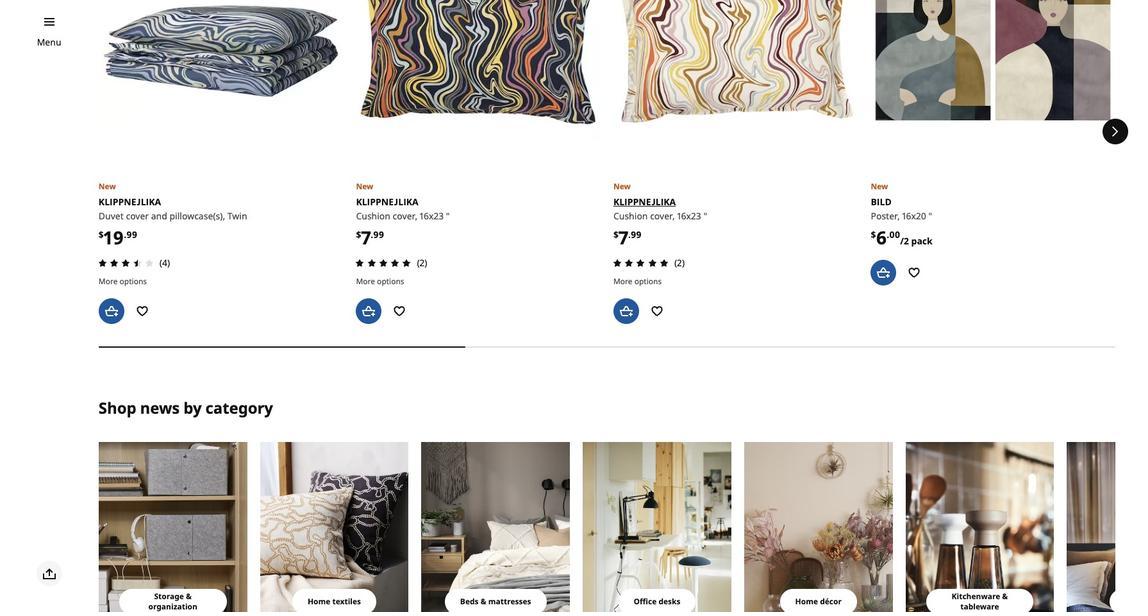 Task type: describe. For each thing, give the bounding box(es) containing it.
99 inside new klippnejlika duvet cover and pillowcase(s), twin $ 19 . 99
[[127, 228, 137, 241]]

by
[[184, 397, 202, 418]]

cushion for klippnejlika cushion cover, dark blue/multicolor, 16x23 " image's review: 5 out of 5 stars. total reviews: 2 image
[[356, 210, 391, 222]]

16x23 for review: 5 out of 5 stars. total reviews: 2 image associated with klippnejlika cushion cover, off-white/multicolor, 16x23 " image
[[678, 210, 702, 222]]

cushion for review: 5 out of 5 stars. total reviews: 2 image associated with klippnejlika cushion cover, off-white/multicolor, 16x23 " image
[[614, 210, 648, 222]]

twin
[[228, 210, 247, 222]]

3 . from the left
[[629, 228, 631, 241]]

office desks list item
[[583, 442, 732, 612]]

tableware
[[961, 601, 1000, 612]]

more for review: 5 out of 5 stars. total reviews: 2 image associated with klippnejlika cushion cover, off-white/multicolor, 16x23 " image
[[614, 276, 633, 287]]

(2) for klippnejlika cushion cover, dark blue/multicolor, 16x23 " image's review: 5 out of 5 stars. total reviews: 2 image
[[417, 256, 428, 269]]

organization
[[149, 601, 198, 612]]

beds & mattresses button
[[445, 589, 547, 612]]

kitchenware & tableware button
[[927, 589, 1034, 612]]

menu
[[37, 36, 61, 48]]

pillowcase(s),
[[170, 210, 225, 222]]

. inside new klippnejlika duvet cover and pillowcase(s), twin $ 19 . 99
[[124, 228, 127, 241]]

category
[[206, 397, 273, 418]]

$ inside new klippnejlika duvet cover and pillowcase(s), twin $ 19 . 99
[[99, 228, 104, 241]]

a lit lamp on a nightstand with a storage box underneath and a glass of water on the top image
[[1068, 442, 1142, 612]]

news
[[140, 397, 180, 418]]

" for review: 5 out of 5 stars. total reviews: 2 image associated with klippnejlika cushion cover, off-white/multicolor, 16x23 " image
[[704, 210, 708, 222]]

storage
[[154, 591, 184, 602]]

a white sit/stand desk with a black lamp on it with a stool in front of it image
[[583, 442, 732, 612]]

beds & mattresses
[[461, 596, 532, 607]]

storage & organization list item
[[99, 442, 247, 612]]

cover, for klippnejlika cushion cover, dark blue/multicolor, 16x23 " image's review: 5 out of 5 stars. total reviews: 2 image
[[393, 210, 418, 222]]

16x23 for klippnejlika cushion cover, dark blue/multicolor, 16x23 " image's review: 5 out of 5 stars. total reviews: 2 image
[[420, 210, 444, 222]]

kitchenware
[[952, 591, 1001, 602]]

new bild poster, 16x20 " $ 6 . 00 /2 pack
[[871, 181, 933, 250]]

16x20
[[903, 210, 927, 222]]

" inside new bild poster, 16x20 " $ 6 . 00 /2 pack
[[929, 210, 933, 222]]

home for home textiles
[[308, 596, 331, 607]]

shop news by category
[[99, 397, 273, 418]]

review: 5 out of 5 stars. total reviews: 2 image for klippnejlika cushion cover, dark blue/multicolor, 16x23 " image
[[352, 255, 415, 271]]

beds
[[461, 596, 479, 607]]

/2
[[901, 235, 910, 247]]

more for klippnejlika cushion cover, dark blue/multicolor, 16x23 " image's review: 5 out of 5 stars. total reviews: 2 image
[[356, 276, 375, 287]]

home décor
[[796, 596, 842, 607]]

cover, for review: 5 out of 5 stars. total reviews: 2 image associated with klippnejlika cushion cover, off-white/multicolor, 16x23 " image
[[651, 210, 675, 222]]

bild
[[871, 196, 892, 208]]

99 for klippnejlika cushion cover, dark blue/multicolor, 16x23 " image's review: 5 out of 5 stars. total reviews: 2 image
[[374, 228, 384, 241]]

décor
[[821, 596, 842, 607]]

home décor button
[[780, 589, 858, 612]]

home textiles
[[308, 596, 361, 607]]

kitchenware & tableware list item
[[906, 442, 1055, 612]]

office desks button
[[619, 589, 696, 612]]

menu button
[[37, 35, 61, 49]]

mattresses
[[489, 596, 532, 607]]

new for klippnejlika cushion cover, off-white/multicolor, 16x23 " image
[[614, 181, 631, 192]]

klippnejlika for klippnejlika duvet cover and pillowcase(s), blue/multicolor, twin "image"
[[99, 196, 161, 208]]



Task type: vqa. For each thing, say whether or not it's contained in the screenshot.
'1'
no



Task type: locate. For each thing, give the bounding box(es) containing it.
(2) for review: 5 out of 5 stars. total reviews: 2 image associated with klippnejlika cushion cover, off-white/multicolor, 16x23 " image
[[675, 256, 685, 269]]

3 $ from the left
[[614, 228, 619, 241]]

2 review: 5 out of 5 stars. total reviews: 2 image from the left
[[610, 255, 672, 271]]

review: 3.3 out of 5 stars. total reviews: 4 image
[[95, 255, 157, 271]]

duvet
[[99, 210, 124, 222]]

1 horizontal spatial cover,
[[651, 210, 675, 222]]

1 horizontal spatial new klippnejlika cushion cover, 16x23 " $ 7 . 99
[[614, 181, 708, 250]]

new inside new bild poster, 16x20 " $ 6 . 00 /2 pack
[[871, 181, 889, 192]]

1 . from the left
[[124, 228, 127, 241]]

6
[[877, 225, 887, 250]]

an organized bedroom with neutral colored bedding and a birch nightstand with plants on it image
[[422, 442, 570, 612]]

1 new klippnejlika cushion cover, 16x23 " $ 7 . 99 from the left
[[356, 181, 450, 250]]

"
[[446, 210, 450, 222], [704, 210, 708, 222], [929, 210, 933, 222]]

desks
[[659, 596, 681, 607]]

99 for review: 5 out of 5 stars. total reviews: 2 image associated with klippnejlika cushion cover, off-white/multicolor, 16x23 " image
[[631, 228, 642, 241]]

1 99 from the left
[[127, 228, 137, 241]]

home textiles button
[[292, 589, 377, 612]]

more options for klippnejlika cushion cover, dark blue/multicolor, 16x23 " image
[[356, 276, 405, 287]]

a close-up of organized boxes with notebooks next to them and headphones hanging on the side image
[[99, 442, 247, 612]]

0 horizontal spatial home
[[308, 596, 331, 607]]

0 horizontal spatial 99
[[127, 228, 137, 241]]

two guldfly cushions, one in anthracite with an off-white pattern and one in off-white with a yellow-beige pattern. image
[[260, 442, 409, 612]]

1 horizontal spatial cushion
[[614, 210, 648, 222]]

home left textiles
[[308, 596, 331, 607]]

2 options from the left
[[377, 276, 405, 287]]

16x23
[[420, 210, 444, 222], [678, 210, 702, 222]]

7
[[361, 225, 371, 250], [619, 225, 629, 250]]

0 horizontal spatial &
[[186, 591, 192, 602]]

kitchenware & tableware
[[952, 591, 1009, 612]]

2 more from the left
[[356, 276, 375, 287]]

cover,
[[393, 210, 418, 222], [651, 210, 675, 222]]

. inside new bild poster, 16x20 " $ 6 . 00 /2 pack
[[887, 228, 890, 241]]

0 horizontal spatial 16x23
[[420, 210, 444, 222]]

1 7 from the left
[[361, 225, 371, 250]]

& inside list item
[[481, 596, 487, 607]]

& for storage
[[186, 591, 192, 602]]

2 more options from the left
[[356, 276, 405, 287]]

0 horizontal spatial more
[[99, 276, 118, 287]]

2 horizontal spatial more options
[[614, 276, 662, 287]]

3 new from the left
[[614, 181, 631, 192]]

2 7 from the left
[[619, 225, 629, 250]]

0 horizontal spatial "
[[446, 210, 450, 222]]

1 cover, from the left
[[393, 210, 418, 222]]

2 horizontal spatial klippnejlika
[[614, 196, 676, 208]]

1 cushion from the left
[[356, 210, 391, 222]]

1 horizontal spatial more
[[356, 276, 375, 287]]

& inside storage & organization
[[186, 591, 192, 602]]

2 . from the left
[[371, 228, 374, 241]]

3 " from the left
[[929, 210, 933, 222]]

shop
[[99, 397, 136, 418]]

more options for klippnejlika cushion cover, off-white/multicolor, 16x23 " image
[[614, 276, 662, 287]]

0 horizontal spatial (2)
[[417, 256, 428, 269]]

1 16x23 from the left
[[420, 210, 444, 222]]

1 more from the left
[[99, 276, 118, 287]]

options for klippnejlika cushion cover, dark blue/multicolor, 16x23 " image's review: 5 out of 5 stars. total reviews: 2 image
[[377, 276, 405, 287]]

1 more options from the left
[[99, 276, 147, 287]]

2 16x23 from the left
[[678, 210, 702, 222]]

more
[[99, 276, 118, 287], [356, 276, 375, 287], [614, 276, 633, 287]]

klippnejlika for klippnejlika cushion cover, dark blue/multicolor, 16x23 " image
[[356, 196, 419, 208]]

1 klippnejlika from the left
[[99, 196, 161, 208]]

options for review: 5 out of 5 stars. total reviews: 2 image associated with klippnejlika cushion cover, off-white/multicolor, 16x23 " image
[[635, 276, 662, 287]]

klippnejlika inside new klippnejlika duvet cover and pillowcase(s), twin $ 19 . 99
[[99, 196, 161, 208]]

2 new klippnejlika cushion cover, 16x23 " $ 7 . 99 from the left
[[614, 181, 708, 250]]

4 . from the left
[[887, 228, 890, 241]]

$ inside new bild poster, 16x20 " $ 6 . 00 /2 pack
[[871, 228, 877, 241]]

1 horizontal spatial &
[[481, 596, 487, 607]]

2 horizontal spatial &
[[1003, 591, 1009, 602]]

2 home from the left
[[796, 596, 819, 607]]

0 horizontal spatial new klippnejlika cushion cover, 16x23 " $ 7 . 99
[[356, 181, 450, 250]]

0 horizontal spatial options
[[120, 276, 147, 287]]

2 $ from the left
[[356, 228, 361, 241]]

klippnejlika for klippnejlika cushion cover, off-white/multicolor, 16x23 " image
[[614, 196, 676, 208]]

4 new from the left
[[871, 181, 889, 192]]

0 horizontal spatial klippnejlika
[[99, 196, 161, 208]]

3 more options from the left
[[614, 276, 662, 287]]

klippnejlika duvet cover and pillowcase(s), blue/multicolor, twin image
[[99, 0, 343, 171]]

beds & mattresses list item
[[422, 442, 570, 612]]

2 horizontal spatial more
[[614, 276, 633, 287]]

0 horizontal spatial review: 5 out of 5 stars. total reviews: 2 image
[[352, 255, 415, 271]]

2 new from the left
[[356, 181, 374, 192]]

office
[[634, 596, 657, 607]]

brown salt and pepper shakers on a countertop with various kitchen items in the distance image
[[906, 442, 1055, 612]]

options for 'review: 3.3 out of 5 stars. total reviews: 4' image at the top of page
[[120, 276, 147, 287]]

1 horizontal spatial home
[[796, 596, 819, 607]]

1 (2) from the left
[[417, 256, 428, 269]]

1 horizontal spatial 7
[[619, 225, 629, 250]]

& right the tableware
[[1003, 591, 1009, 602]]

&
[[186, 591, 192, 602], [1003, 591, 1009, 602], [481, 596, 487, 607]]

more options
[[99, 276, 147, 287], [356, 276, 405, 287], [614, 276, 662, 287]]

1 new from the left
[[99, 181, 116, 192]]

2 (2) from the left
[[675, 256, 685, 269]]

home left décor
[[796, 596, 819, 607]]

(4)
[[160, 256, 170, 269]]

2 horizontal spatial options
[[635, 276, 662, 287]]

3 more from the left
[[614, 276, 633, 287]]

" for klippnejlika cushion cover, dark blue/multicolor, 16x23 " image's review: 5 out of 5 stars. total reviews: 2 image
[[446, 210, 450, 222]]

home
[[308, 596, 331, 607], [796, 596, 819, 607]]

00
[[890, 228, 901, 241]]

more for 'review: 3.3 out of 5 stars. total reviews: 4' image at the top of page
[[99, 276, 118, 287]]

1 $ from the left
[[99, 228, 104, 241]]

2 horizontal spatial "
[[929, 210, 933, 222]]

3 options from the left
[[635, 276, 662, 287]]

0 horizontal spatial cushion
[[356, 210, 391, 222]]

1 " from the left
[[446, 210, 450, 222]]

new for klippnejlika cushion cover, dark blue/multicolor, 16x23 " image
[[356, 181, 374, 192]]

pack
[[912, 235, 933, 247]]

1 horizontal spatial "
[[704, 210, 708, 222]]

home décor list item
[[745, 442, 893, 612]]

4 $ from the left
[[871, 228, 877, 241]]

office desks
[[634, 596, 681, 607]]

1 horizontal spatial klippnejlika
[[356, 196, 419, 208]]

home for home décor
[[796, 596, 819, 607]]

klippnejlika cushion cover, dark blue/multicolor, 16x23 " image
[[356, 0, 601, 171]]

storage & organization button
[[119, 589, 227, 612]]

new for klippnejlika duvet cover and pillowcase(s), blue/multicolor, twin "image"
[[99, 181, 116, 192]]

various sizes and colors of transparent vases with colorful flowers and plants in them image
[[745, 442, 893, 612]]

2 horizontal spatial 99
[[631, 228, 642, 241]]

new klippnejlika cushion cover, 16x23 " $ 7 . 99 for review: 5 out of 5 stars. total reviews: 2 image associated with klippnejlika cushion cover, off-white/multicolor, 16x23 " image
[[614, 181, 708, 250]]

.
[[124, 228, 127, 241], [371, 228, 374, 241], [629, 228, 631, 241], [887, 228, 890, 241]]

1 review: 5 out of 5 stars. total reviews: 2 image from the left
[[352, 255, 415, 271]]

0 horizontal spatial 7
[[361, 225, 371, 250]]

2 " from the left
[[704, 210, 708, 222]]

textiles
[[333, 596, 361, 607]]

review: 5 out of 5 stars. total reviews: 2 image
[[352, 255, 415, 271], [610, 255, 672, 271]]

cover
[[126, 210, 149, 222]]

3 klippnejlika from the left
[[614, 196, 676, 208]]

new klippnejlika duvet cover and pillowcase(s), twin $ 19 . 99
[[99, 181, 247, 250]]

$
[[99, 228, 104, 241], [356, 228, 361, 241], [614, 228, 619, 241], [871, 228, 877, 241]]

bild poster, prism figurative, 16x20 " image
[[871, 0, 1116, 171]]

2 cover, from the left
[[651, 210, 675, 222]]

options
[[120, 276, 147, 287], [377, 276, 405, 287], [635, 276, 662, 287]]

more options for klippnejlika duvet cover and pillowcase(s), blue/multicolor, twin "image"
[[99, 276, 147, 287]]

0 horizontal spatial cover,
[[393, 210, 418, 222]]

1 horizontal spatial review: 5 out of 5 stars. total reviews: 2 image
[[610, 255, 672, 271]]

3 99 from the left
[[631, 228, 642, 241]]

list item
[[1068, 442, 1142, 612]]

poster,
[[871, 210, 901, 222]]

& for kitchenware
[[1003, 591, 1009, 602]]

1 options from the left
[[120, 276, 147, 287]]

and
[[151, 210, 167, 222]]

1 horizontal spatial options
[[377, 276, 405, 287]]

storage & organization
[[149, 591, 198, 612]]

& for beds
[[481, 596, 487, 607]]

klippnejlika
[[99, 196, 161, 208], [356, 196, 419, 208], [614, 196, 676, 208]]

scrollbar
[[99, 339, 1116, 354]]

& inside 'kitchenware & tableware'
[[1003, 591, 1009, 602]]

19
[[104, 225, 124, 250]]

new
[[99, 181, 116, 192], [356, 181, 374, 192], [614, 181, 631, 192], [871, 181, 889, 192]]

1 home from the left
[[308, 596, 331, 607]]

& right beds
[[481, 596, 487, 607]]

& right storage
[[186, 591, 192, 602]]

review: 5 out of 5 stars. total reviews: 2 image for klippnejlika cushion cover, off-white/multicolor, 16x23 " image
[[610, 255, 672, 271]]

1 horizontal spatial 16x23
[[678, 210, 702, 222]]

1 horizontal spatial 99
[[374, 228, 384, 241]]

2 klippnejlika from the left
[[356, 196, 419, 208]]

cushion
[[356, 210, 391, 222], [614, 210, 648, 222]]

99
[[127, 228, 137, 241], [374, 228, 384, 241], [631, 228, 642, 241]]

0 horizontal spatial more options
[[99, 276, 147, 287]]

new klippnejlika cushion cover, 16x23 " $ 7 . 99
[[356, 181, 450, 250], [614, 181, 708, 250]]

7 for klippnejlika cushion cover, dark blue/multicolor, 16x23 " image's review: 5 out of 5 stars. total reviews: 2 image
[[361, 225, 371, 250]]

(2)
[[417, 256, 428, 269], [675, 256, 685, 269]]

2 99 from the left
[[374, 228, 384, 241]]

1 horizontal spatial (2)
[[675, 256, 685, 269]]

new klippnejlika cushion cover, 16x23 " $ 7 . 99 for klippnejlika cushion cover, dark blue/multicolor, 16x23 " image's review: 5 out of 5 stars. total reviews: 2 image
[[356, 181, 450, 250]]

1 horizontal spatial more options
[[356, 276, 405, 287]]

klippnejlika cushion cover, off-white/multicolor, 16x23 " image
[[614, 0, 859, 171]]

home textiles list item
[[260, 442, 409, 612]]

2 cushion from the left
[[614, 210, 648, 222]]

7 for review: 5 out of 5 stars. total reviews: 2 image associated with klippnejlika cushion cover, off-white/multicolor, 16x23 " image
[[619, 225, 629, 250]]

new inside new klippnejlika duvet cover and pillowcase(s), twin $ 19 . 99
[[99, 181, 116, 192]]



